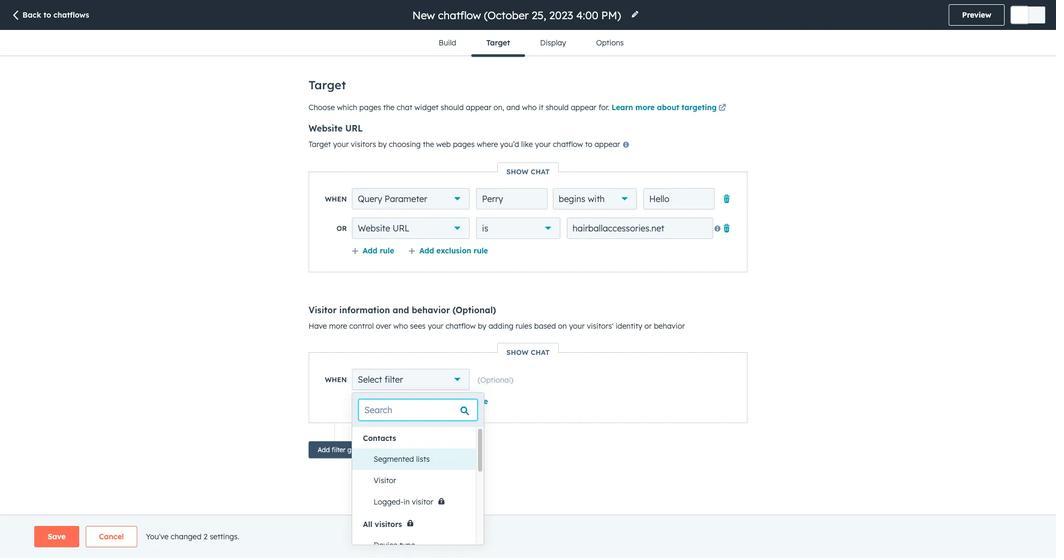 Task type: describe. For each thing, give the bounding box(es) containing it.
visitor
[[412, 498, 433, 507]]

device type
[[374, 541, 415, 550]]

group
[[347, 446, 365, 454]]

where
[[477, 140, 498, 149]]

visitor information and  behavior (optional)
[[309, 305, 496, 316]]

logged-
[[374, 498, 404, 507]]

choosing
[[389, 140, 421, 149]]

choose which pages the chat widget should appear on, and who it should appear for.
[[309, 103, 612, 112]]

about
[[657, 103, 679, 112]]

select filter
[[358, 375, 403, 385]]

sees
[[410, 321, 426, 331]]

cancel
[[99, 533, 124, 542]]

settings.
[[210, 533, 239, 542]]

begins
[[559, 194, 585, 204]]

appear left for.
[[571, 103, 596, 112]]

0 horizontal spatial url
[[345, 123, 363, 134]]

more for learn
[[635, 103, 655, 112]]

logged-in visitor button
[[363, 492, 476, 514]]

link opens in a new window image
[[719, 102, 726, 115]]

1 horizontal spatial by
[[478, 321, 486, 331]]

cancel button
[[86, 527, 137, 548]]

your right 'like'
[[535, 140, 551, 149]]

back to chatflows
[[22, 10, 89, 20]]

1 horizontal spatial to
[[585, 140, 592, 149]]

show chat link for query parameter
[[498, 167, 558, 176]]

choose
[[309, 103, 335, 112]]

for.
[[599, 103, 609, 112]]

to inside button
[[43, 10, 51, 20]]

based
[[534, 321, 556, 331]]

all visitors button
[[352, 516, 476, 534]]

target button
[[471, 30, 525, 57]]

website inside 'popup button'
[[358, 223, 390, 234]]

back to chatflows button
[[11, 10, 89, 22]]

website url inside the website url 'popup button'
[[358, 223, 410, 234]]

0 horizontal spatial and
[[393, 305, 409, 316]]

have more control over who sees your chatflow by adding rules based on your visitors' identity or behavior
[[309, 321, 685, 331]]

0 horizontal spatial the
[[383, 103, 395, 112]]

navigation containing build
[[424, 30, 639, 57]]

widget
[[414, 103, 439, 112]]

1 horizontal spatial chatflow
[[553, 140, 583, 149]]

1 vertical spatial behavior
[[654, 321, 685, 331]]

0 vertical spatial website url
[[309, 123, 363, 134]]

learn more about targeting link
[[612, 102, 728, 115]]

0 vertical spatial (optional)
[[453, 305, 496, 316]]

1 vertical spatial chatflow
[[446, 321, 476, 331]]

save button
[[34, 527, 79, 548]]

build button
[[424, 30, 471, 56]]

yoursite.com text field
[[567, 218, 713, 239]]

changed
[[171, 533, 201, 542]]

chat
[[397, 103, 412, 112]]

1 vertical spatial (optional)
[[478, 376, 513, 385]]

0 vertical spatial who
[[522, 103, 537, 112]]

2
[[204, 533, 208, 542]]

in
[[404, 498, 410, 507]]

with
[[588, 194, 605, 204]]

0 vertical spatial by
[[378, 140, 387, 149]]

contacts button
[[352, 430, 476, 448]]

0 horizontal spatial pages
[[359, 103, 381, 112]]

begins with button
[[553, 188, 637, 210]]

targeting
[[682, 103, 717, 112]]

or
[[645, 321, 652, 331]]

1 add exclusion rule button from the top
[[408, 246, 488, 256]]

visitors'
[[587, 321, 614, 331]]

contacts
[[363, 434, 396, 444]]

on,
[[494, 103, 504, 112]]

device type button
[[363, 535, 476, 556]]

0 horizontal spatial website
[[309, 123, 343, 134]]

you've changed 2 settings.
[[146, 533, 239, 542]]

preview button
[[949, 4, 1005, 26]]

learn
[[612, 103, 633, 112]]

information
[[339, 305, 390, 316]]

2 vertical spatial target
[[309, 140, 331, 149]]

all visitors
[[363, 520, 402, 529]]

begins with
[[559, 194, 605, 204]]

add exclusion rule for 1st add exclusion rule button from the bottom
[[419, 397, 488, 406]]

query parameter button
[[352, 188, 470, 210]]

on
[[558, 321, 567, 331]]

show for query parameter
[[506, 167, 529, 176]]

Search search field
[[359, 400, 478, 421]]

type
[[400, 541, 415, 550]]

lists
[[416, 455, 430, 464]]

list box containing contacts
[[352, 428, 484, 559]]

you'd
[[500, 140, 519, 149]]

rules
[[516, 321, 532, 331]]

query
[[358, 194, 382, 204]]



Task type: locate. For each thing, give the bounding box(es) containing it.
0 vertical spatial filter
[[385, 375, 403, 385]]

0 vertical spatial add rule button
[[351, 246, 394, 256]]

2 chat from the top
[[531, 348, 550, 357]]

exclusion
[[436, 246, 471, 255], [436, 397, 471, 406]]

add inside button
[[318, 446, 330, 454]]

chatflow
[[553, 140, 583, 149], [446, 321, 476, 331]]

0 vertical spatial show chat
[[506, 167, 550, 176]]

add
[[363, 246, 377, 255], [419, 246, 434, 255], [363, 397, 377, 406], [419, 397, 434, 406], [318, 446, 330, 454]]

show chat
[[506, 167, 550, 176], [506, 348, 550, 357]]

show chat down 'like'
[[506, 167, 550, 176]]

0 vertical spatial chat
[[531, 167, 550, 176]]

1 horizontal spatial website
[[358, 223, 390, 234]]

1 when from the top
[[325, 195, 347, 203]]

appear
[[466, 103, 491, 112], [571, 103, 596, 112], [595, 140, 620, 149]]

0 vertical spatial pages
[[359, 103, 381, 112]]

0 vertical spatial add exclusion rule
[[419, 246, 488, 255]]

1 should from the left
[[441, 103, 464, 112]]

2 show chat from the top
[[506, 348, 550, 357]]

website down query
[[358, 223, 390, 234]]

segmented
[[374, 455, 414, 464]]

1 horizontal spatial should
[[546, 103, 569, 112]]

website down choose
[[309, 123, 343, 134]]

url
[[345, 123, 363, 134], [393, 223, 410, 234]]

website url
[[309, 123, 363, 134], [358, 223, 410, 234]]

add rule down the website url 'popup button'
[[363, 246, 394, 255]]

0 vertical spatial url
[[345, 123, 363, 134]]

show for select filter
[[506, 348, 529, 357]]

add filter group
[[318, 446, 365, 454]]

segmented lists
[[374, 455, 430, 464]]

visitors right all
[[375, 520, 402, 529]]

0 vertical spatial visitors
[[351, 140, 376, 149]]

1 horizontal spatial who
[[522, 103, 537, 112]]

preview
[[962, 10, 991, 20]]

None field
[[411, 8, 624, 22]]

device
[[374, 541, 397, 550]]

your down which
[[333, 140, 349, 149]]

visitor up have in the left bottom of the page
[[309, 305, 337, 316]]

navigation
[[424, 30, 639, 57]]

target your visitors by choosing the web pages where you'd like your chatflow to appear
[[309, 140, 622, 149]]

web
[[436, 140, 451, 149]]

filter right select
[[385, 375, 403, 385]]

2 add exclusion rule button from the top
[[408, 397, 488, 407]]

1 vertical spatial when
[[325, 376, 347, 384]]

0 horizontal spatial who
[[393, 321, 408, 331]]

or
[[337, 224, 347, 233]]

1 show from the top
[[506, 167, 529, 176]]

pages
[[359, 103, 381, 112], [453, 140, 475, 149]]

show up name text box
[[506, 167, 529, 176]]

add filter group button
[[309, 442, 374, 459]]

save
[[48, 533, 66, 542]]

1 show chat from the top
[[506, 167, 550, 176]]

0 vertical spatial chatflow
[[553, 140, 583, 149]]

add rule down select filter
[[363, 397, 394, 406]]

1 horizontal spatial behavior
[[654, 321, 685, 331]]

show chat link
[[498, 167, 558, 176], [498, 348, 558, 357]]

by left choosing
[[378, 140, 387, 149]]

1 add exclusion rule from the top
[[419, 246, 488, 255]]

1 vertical spatial exclusion
[[436, 397, 471, 406]]

behavior up sees
[[412, 305, 450, 316]]

1 vertical spatial visitors
[[375, 520, 402, 529]]

Name text field
[[476, 188, 548, 210]]

1 vertical spatial show
[[506, 348, 529, 357]]

0 vertical spatial exclusion
[[436, 246, 471, 255]]

target up choose
[[309, 78, 346, 92]]

when for select filter
[[325, 376, 347, 384]]

1 chat from the top
[[531, 167, 550, 176]]

1 horizontal spatial and
[[506, 103, 520, 112]]

like
[[521, 140, 533, 149]]

1 vertical spatial who
[[393, 321, 408, 331]]

add rule button
[[351, 246, 394, 256], [351, 397, 394, 407]]

filter
[[385, 375, 403, 385], [332, 446, 346, 454]]

1 add rule from the top
[[363, 246, 394, 255]]

1 vertical spatial website url
[[358, 223, 410, 234]]

to
[[43, 10, 51, 20], [585, 140, 592, 149]]

who down visitor information and  behavior (optional)
[[393, 321, 408, 331]]

filter inside button
[[332, 446, 346, 454]]

your
[[333, 140, 349, 149], [535, 140, 551, 149], [428, 321, 444, 331], [569, 321, 585, 331]]

by left adding
[[478, 321, 486, 331]]

show chat link down 'like'
[[498, 167, 558, 176]]

when up or
[[325, 195, 347, 203]]

who
[[522, 103, 537, 112], [393, 321, 408, 331]]

visitor up the "logged-"
[[374, 476, 396, 486]]

1 horizontal spatial more
[[635, 103, 655, 112]]

options
[[596, 38, 624, 47]]

filter for add
[[332, 446, 346, 454]]

0 vertical spatial the
[[383, 103, 395, 112]]

1 vertical spatial show chat link
[[498, 348, 558, 357]]

segmented lists button
[[363, 449, 476, 471]]

1 horizontal spatial visitor
[[374, 476, 396, 486]]

1 vertical spatial to
[[585, 140, 592, 149]]

1 vertical spatial show chat
[[506, 348, 550, 357]]

should right it at right top
[[546, 103, 569, 112]]

more right learn
[[635, 103, 655, 112]]

behavior
[[412, 305, 450, 316], [654, 321, 685, 331]]

your right sees
[[428, 321, 444, 331]]

add exclusion rule down is
[[419, 246, 488, 255]]

filter for select
[[385, 375, 403, 385]]

behavior right or
[[654, 321, 685, 331]]

show chat link down rules
[[498, 348, 558, 357]]

1 horizontal spatial filter
[[385, 375, 403, 385]]

2 exclusion from the top
[[436, 397, 471, 406]]

add exclusion rule button down is
[[408, 246, 488, 256]]

website url down which
[[309, 123, 363, 134]]

2 when from the top
[[325, 376, 347, 384]]

show down rules
[[506, 348, 529, 357]]

chat down the based
[[531, 348, 550, 357]]

visitor button
[[363, 471, 476, 492]]

2 should from the left
[[546, 103, 569, 112]]

1 vertical spatial visitor
[[374, 476, 396, 486]]

have
[[309, 321, 327, 331]]

chat for filter
[[531, 348, 550, 357]]

chatflow right 'like'
[[553, 140, 583, 149]]

1 show chat link from the top
[[498, 167, 558, 176]]

over
[[376, 321, 391, 331]]

1 vertical spatial website
[[358, 223, 390, 234]]

0 vertical spatial add exclusion rule button
[[408, 246, 488, 256]]

0 vertical spatial to
[[43, 10, 51, 20]]

1 horizontal spatial the
[[423, 140, 434, 149]]

the left web
[[423, 140, 434, 149]]

visitor
[[309, 305, 337, 316], [374, 476, 396, 486]]

1 vertical spatial by
[[478, 321, 486, 331]]

pages right web
[[453, 140, 475, 149]]

filter left group at the bottom of the page
[[332, 446, 346, 454]]

identity
[[616, 321, 642, 331]]

0 vertical spatial add rule
[[363, 246, 394, 255]]

0 vertical spatial more
[[635, 103, 655, 112]]

parameter
[[385, 194, 427, 204]]

your right on
[[569, 321, 585, 331]]

appear down for.
[[595, 140, 620, 149]]

options button
[[581, 30, 639, 56]]

1 vertical spatial add exclusion rule button
[[408, 397, 488, 407]]

add rule button down the website url 'popup button'
[[351, 246, 394, 256]]

1 vertical spatial add exclusion rule
[[419, 397, 488, 406]]

is button
[[476, 218, 560, 239]]

0 vertical spatial website
[[309, 123, 343, 134]]

0 vertical spatial when
[[325, 195, 347, 203]]

pages right which
[[359, 103, 381, 112]]

it
[[539, 103, 544, 112]]

add exclusion rule down select filter popup button
[[419, 397, 488, 406]]

show chat link for select filter
[[498, 348, 558, 357]]

target inside button
[[486, 38, 510, 47]]

1 vertical spatial the
[[423, 140, 434, 149]]

chat
[[531, 167, 550, 176], [531, 348, 550, 357]]

exclusion down select filter popup button
[[436, 397, 471, 406]]

and
[[506, 103, 520, 112], [393, 305, 409, 316]]

when left select
[[325, 376, 347, 384]]

Value text field
[[643, 188, 715, 210]]

target right build
[[486, 38, 510, 47]]

0 vertical spatial show
[[506, 167, 529, 176]]

learn more about targeting
[[612, 103, 717, 112]]

0 horizontal spatial chatflow
[[446, 321, 476, 331]]

the
[[383, 103, 395, 112], [423, 140, 434, 149]]

chatflow left adding
[[446, 321, 476, 331]]

and right on,
[[506, 103, 520, 112]]

1 vertical spatial add rule button
[[351, 397, 394, 407]]

1 vertical spatial add rule
[[363, 397, 394, 406]]

0 horizontal spatial filter
[[332, 446, 346, 454]]

filter inside popup button
[[385, 375, 403, 385]]

select
[[358, 375, 382, 385]]

0 horizontal spatial by
[[378, 140, 387, 149]]

adding
[[489, 321, 514, 331]]

the left chat
[[383, 103, 395, 112]]

0 vertical spatial target
[[486, 38, 510, 47]]

visitors inside button
[[375, 520, 402, 529]]

1 vertical spatial target
[[309, 78, 346, 92]]

by
[[378, 140, 387, 149], [478, 321, 486, 331]]

more for have
[[329, 321, 347, 331]]

0 horizontal spatial should
[[441, 103, 464, 112]]

rule
[[380, 246, 394, 255], [474, 246, 488, 255], [380, 397, 394, 406], [474, 397, 488, 406]]

add exclusion rule
[[419, 246, 488, 255], [419, 397, 488, 406]]

0 vertical spatial and
[[506, 103, 520, 112]]

display button
[[525, 30, 581, 56]]

all
[[363, 520, 372, 529]]

control
[[349, 321, 374, 331]]

logged-in visitor
[[374, 498, 433, 507]]

visitor inside "button"
[[374, 476, 396, 486]]

0 horizontal spatial visitor
[[309, 305, 337, 316]]

show chat for select filter
[[506, 348, 550, 357]]

back
[[22, 10, 41, 20]]

is
[[482, 223, 488, 234]]

2 add exclusion rule from the top
[[419, 397, 488, 406]]

more right have in the left bottom of the page
[[329, 321, 347, 331]]

chat down 'like'
[[531, 167, 550, 176]]

add exclusion rule button down select filter popup button
[[408, 397, 488, 407]]

display
[[540, 38, 566, 47]]

1 vertical spatial more
[[329, 321, 347, 331]]

2 add rule button from the top
[[351, 397, 394, 407]]

exclusion down the website url 'popup button'
[[436, 246, 471, 255]]

0 vertical spatial show chat link
[[498, 167, 558, 176]]

2 show chat link from the top
[[498, 348, 558, 357]]

url inside 'popup button'
[[393, 223, 410, 234]]

0 vertical spatial visitor
[[309, 305, 337, 316]]

show chat down rules
[[506, 348, 550, 357]]

list box
[[352, 428, 484, 559]]

when for query parameter
[[325, 195, 347, 203]]

1 horizontal spatial pages
[[453, 140, 475, 149]]

1 vertical spatial filter
[[332, 446, 346, 454]]

0 horizontal spatial behavior
[[412, 305, 450, 316]]

2 show from the top
[[506, 348, 529, 357]]

target down choose
[[309, 140, 331, 149]]

show chat for query parameter
[[506, 167, 550, 176]]

and right the information at bottom
[[393, 305, 409, 316]]

chatflows
[[53, 10, 89, 20]]

1 horizontal spatial url
[[393, 223, 410, 234]]

you've
[[146, 533, 169, 542]]

0 vertical spatial behavior
[[412, 305, 450, 316]]

should right 'widget'
[[441, 103, 464, 112]]

visitor for visitor
[[374, 476, 396, 486]]

1 vertical spatial url
[[393, 223, 410, 234]]

link opens in a new window image
[[719, 104, 726, 112]]

exclusion for 1st add exclusion rule button
[[436, 246, 471, 255]]

exclusion for 1st add exclusion rule button from the bottom
[[436, 397, 471, 406]]

who left it at right top
[[522, 103, 537, 112]]

1 vertical spatial and
[[393, 305, 409, 316]]

1 exclusion from the top
[[436, 246, 471, 255]]

add exclusion rule button
[[408, 246, 488, 256], [408, 397, 488, 407]]

0 horizontal spatial to
[[43, 10, 51, 20]]

visitor for visitor information and  behavior (optional)
[[309, 305, 337, 316]]

1 vertical spatial chat
[[531, 348, 550, 357]]

visitors down which
[[351, 140, 376, 149]]

which
[[337, 103, 357, 112]]

website url button
[[352, 218, 470, 239]]

add rule
[[363, 246, 394, 255], [363, 397, 394, 406]]

2 add rule from the top
[[363, 397, 394, 406]]

1 vertical spatial pages
[[453, 140, 475, 149]]

build
[[439, 38, 456, 47]]

1 add rule button from the top
[[351, 246, 394, 256]]

appear left on,
[[466, 103, 491, 112]]

more
[[635, 103, 655, 112], [329, 321, 347, 331]]

website url down query parameter
[[358, 223, 410, 234]]

0 horizontal spatial more
[[329, 321, 347, 331]]

chat for parameter
[[531, 167, 550, 176]]

url down parameter
[[393, 223, 410, 234]]

add exclusion rule for 1st add exclusion rule button
[[419, 246, 488, 255]]

add rule button down select
[[351, 397, 394, 407]]

url down which
[[345, 123, 363, 134]]

select filter button
[[352, 369, 470, 391]]

query parameter
[[358, 194, 427, 204]]



Task type: vqa. For each thing, say whether or not it's contained in the screenshot.
rightmost 'Service'
no



